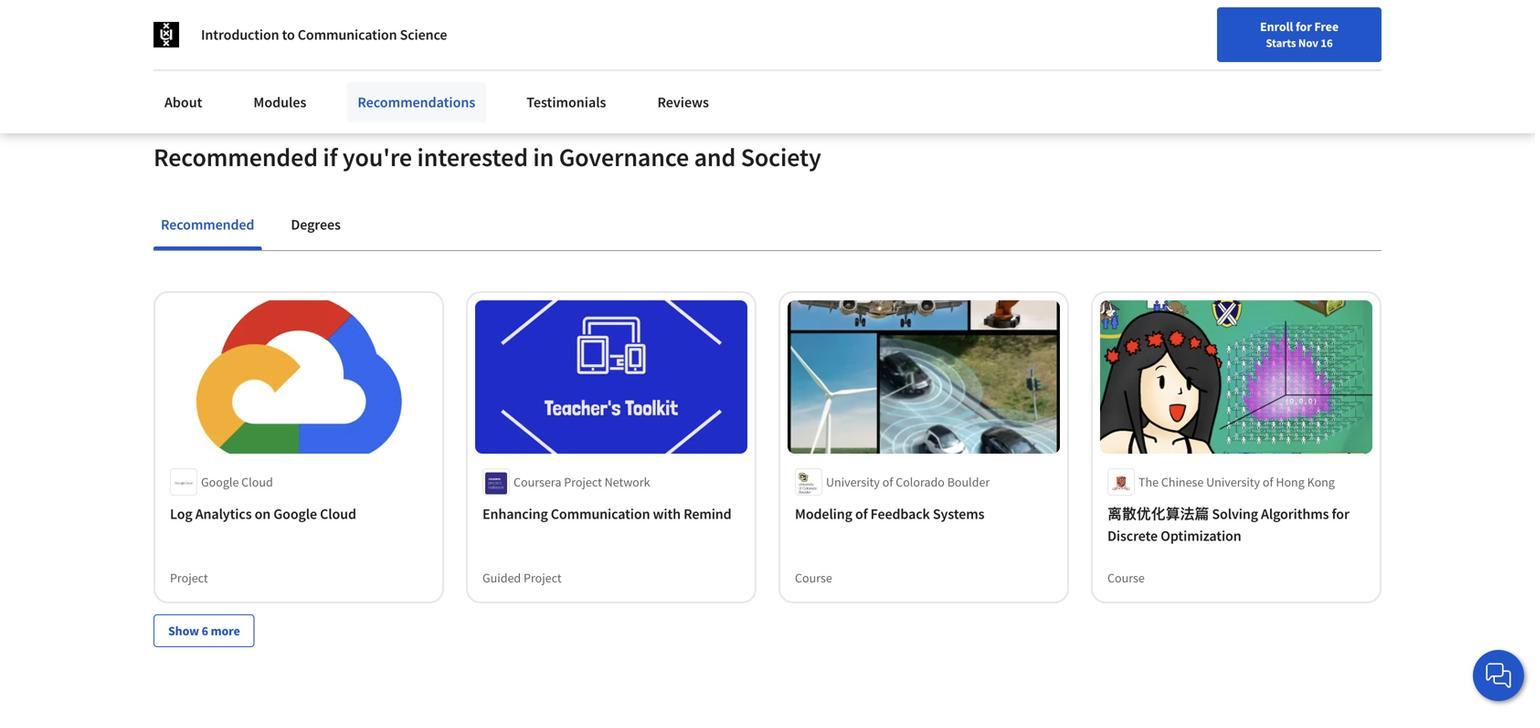 Task type: vqa. For each thing, say whether or not it's contained in the screenshot.


Task type: locate. For each thing, give the bounding box(es) containing it.
0 horizontal spatial for
[[1296, 18, 1312, 35]]

project for guided
[[524, 570, 562, 586]]

university
[[826, 474, 880, 491], [1206, 474, 1260, 491]]

0 vertical spatial recommended
[[154, 141, 318, 173]]

testimonials
[[527, 93, 606, 111]]

recommended inside 'button'
[[161, 216, 254, 234]]

coursera
[[514, 474, 561, 491]]

colorado
[[896, 474, 945, 491]]

project up enhancing communication with remind
[[564, 474, 602, 491]]

1 horizontal spatial course
[[1107, 570, 1145, 586]]

enhancing communication with remind link
[[482, 503, 740, 525]]

0 vertical spatial for
[[1296, 18, 1312, 35]]

you're
[[343, 141, 412, 173]]

of for systems
[[855, 505, 868, 523]]

log analytics on google cloud
[[170, 505, 356, 523]]

0 horizontal spatial of
[[855, 505, 868, 523]]

cloud right on
[[320, 505, 356, 523]]

communication
[[298, 26, 397, 44], [551, 505, 650, 523]]

1 horizontal spatial cloud
[[320, 505, 356, 523]]

systems
[[933, 505, 984, 523]]

of inside modeling of feedback systems 'link'
[[855, 505, 868, 523]]

coursera project network
[[514, 474, 650, 491]]

recommended if you're interested in governance and society
[[154, 141, 821, 173]]

google up analytics
[[201, 474, 239, 491]]

course down modeling
[[795, 570, 832, 586]]

the
[[1138, 474, 1159, 491]]

guided
[[482, 570, 521, 586]]

1 horizontal spatial project
[[524, 570, 562, 586]]

course down discrete
[[1107, 570, 1145, 586]]

communication down coursera project network
[[551, 505, 650, 523]]

hong
[[1276, 474, 1305, 491]]

science
[[400, 26, 447, 44]]

0 horizontal spatial google
[[201, 474, 239, 491]]

for inside 离散优化算法篇 solving algorithms for discrete optimization
[[1332, 505, 1349, 523]]

1 vertical spatial cloud
[[320, 505, 356, 523]]

in
[[533, 141, 554, 173]]

1 horizontal spatial google
[[273, 505, 317, 523]]

chinese
[[1161, 474, 1204, 491]]

network
[[605, 474, 650, 491]]

1 course from the left
[[795, 570, 832, 586]]

cloud
[[241, 474, 273, 491], [320, 505, 356, 523]]

university up modeling
[[826, 474, 880, 491]]

with
[[653, 505, 681, 523]]

recommended
[[154, 141, 318, 173], [161, 216, 254, 234]]

0 horizontal spatial university
[[826, 474, 880, 491]]

university of amsterdam image
[[154, 22, 179, 48]]

cloud up on
[[241, 474, 273, 491]]

16
[[1321, 36, 1333, 50]]

google right on
[[273, 505, 317, 523]]

if
[[323, 141, 338, 173]]

degrees button
[[284, 203, 348, 247]]

0 horizontal spatial cloud
[[241, 474, 273, 491]]

2 horizontal spatial project
[[564, 474, 602, 491]]

0 horizontal spatial course
[[795, 570, 832, 586]]

of
[[882, 474, 893, 491], [1263, 474, 1273, 491], [855, 505, 868, 523]]

project up 'show'
[[170, 570, 208, 586]]

1 vertical spatial communication
[[551, 505, 650, 523]]

of left hong
[[1263, 474, 1273, 491]]

for up nov
[[1296, 18, 1312, 35]]

the chinese university of hong kong
[[1138, 474, 1335, 491]]

1 horizontal spatial of
[[882, 474, 893, 491]]

2 course from the left
[[1107, 570, 1145, 586]]

0 vertical spatial communication
[[298, 26, 397, 44]]

course for 离散优化算法篇 solving algorithms for discrete optimization
[[1107, 570, 1145, 586]]

1 vertical spatial for
[[1332, 505, 1349, 523]]

modeling
[[795, 505, 852, 523]]

of right modeling
[[855, 505, 868, 523]]

google
[[201, 474, 239, 491], [273, 505, 317, 523]]

None search field
[[260, 11, 699, 48]]

recommendations link
[[347, 82, 486, 122]]

0 vertical spatial google
[[201, 474, 239, 491]]

log
[[170, 505, 192, 523]]

show
[[168, 623, 199, 639]]

of up modeling of feedback systems
[[882, 474, 893, 491]]

6
[[202, 623, 208, 639]]

solving
[[1212, 505, 1258, 523]]

university up solving
[[1206, 474, 1260, 491]]

2 university from the left
[[1206, 474, 1260, 491]]

1 horizontal spatial university
[[1206, 474, 1260, 491]]

1 horizontal spatial for
[[1332, 505, 1349, 523]]

chat with us image
[[1484, 662, 1513, 691]]

for
[[1296, 18, 1312, 35], [1332, 505, 1349, 523]]

modules link
[[242, 82, 317, 122]]

modeling of feedback systems link
[[795, 503, 1053, 525]]

project right guided
[[524, 570, 562, 586]]

for down the kong
[[1332, 505, 1349, 523]]

recommended for recommended
[[161, 216, 254, 234]]

kong
[[1307, 474, 1335, 491]]

analytics
[[195, 505, 252, 523]]

1 vertical spatial recommended
[[161, 216, 254, 234]]

communication right to
[[298, 26, 397, 44]]

discrete
[[1107, 527, 1158, 545]]

interested
[[417, 141, 528, 173]]

1 university from the left
[[826, 474, 880, 491]]

1 horizontal spatial communication
[[551, 505, 650, 523]]

project
[[564, 474, 602, 491], [170, 570, 208, 586], [524, 570, 562, 586]]

modeling of feedback systems
[[795, 505, 984, 523]]

reviews link
[[646, 82, 720, 122]]

english
[[1184, 21, 1229, 39]]

0 horizontal spatial project
[[170, 570, 208, 586]]

and
[[694, 141, 736, 173]]

course
[[795, 570, 832, 586], [1107, 570, 1145, 586]]

to
[[282, 26, 295, 44]]

2 horizontal spatial of
[[1263, 474, 1273, 491]]

show notifications image
[[1288, 23, 1310, 45]]

of for boulder
[[882, 474, 893, 491]]



Task type: describe. For each thing, give the bounding box(es) containing it.
communication inside collection element
[[551, 505, 650, 523]]

more
[[211, 623, 240, 639]]

on
[[255, 505, 271, 523]]

society
[[741, 141, 821, 173]]

recommended for recommended if you're interested in governance and society
[[154, 141, 318, 173]]

remind
[[684, 505, 732, 523]]

reviews
[[657, 93, 709, 111]]

nov
[[1298, 36, 1318, 50]]

degrees
[[291, 216, 341, 234]]

introduction to communication science
[[201, 26, 447, 44]]

testimonials link
[[516, 82, 617, 122]]

google cloud
[[201, 474, 273, 491]]

optimization
[[1161, 527, 1241, 545]]

free
[[1314, 18, 1339, 35]]

1 vertical spatial google
[[273, 505, 317, 523]]

governance
[[559, 141, 689, 173]]

recommendation tabs tab list
[[154, 203, 1382, 251]]

modules
[[253, 93, 306, 111]]

enhancing
[[482, 505, 548, 523]]

english button
[[1152, 0, 1262, 59]]

enroll
[[1260, 18, 1293, 35]]

show 6 more
[[168, 623, 240, 639]]

离散优化算法篇 solving algorithms for discrete optimization link
[[1107, 503, 1365, 547]]

starts
[[1266, 36, 1296, 50]]

recommendations
[[358, 93, 475, 111]]

feedback
[[870, 505, 930, 523]]

0 vertical spatial cloud
[[241, 474, 273, 491]]

about link
[[154, 82, 213, 122]]

离散优化算法篇 solving algorithms for discrete optimization
[[1107, 505, 1349, 545]]

algorithms
[[1261, 505, 1329, 523]]

about
[[164, 93, 202, 111]]

project for coursera
[[564, 474, 602, 491]]

log analytics on google cloud link
[[170, 503, 428, 525]]

introduction
[[201, 26, 279, 44]]

guided project
[[482, 570, 562, 586]]

enroll for free starts nov 16
[[1260, 18, 1339, 50]]

0 horizontal spatial communication
[[298, 26, 397, 44]]

离散优化算法篇
[[1107, 505, 1209, 523]]

collection element
[[143, 251, 1393, 677]]

course for modeling of feedback systems
[[795, 570, 832, 586]]

for inside enroll for free starts nov 16
[[1296, 18, 1312, 35]]

recommended button
[[154, 203, 262, 247]]

show 6 more button
[[154, 615, 255, 648]]

university of colorado boulder
[[826, 474, 990, 491]]

boulder
[[947, 474, 990, 491]]

enhancing communication with remind
[[482, 505, 732, 523]]



